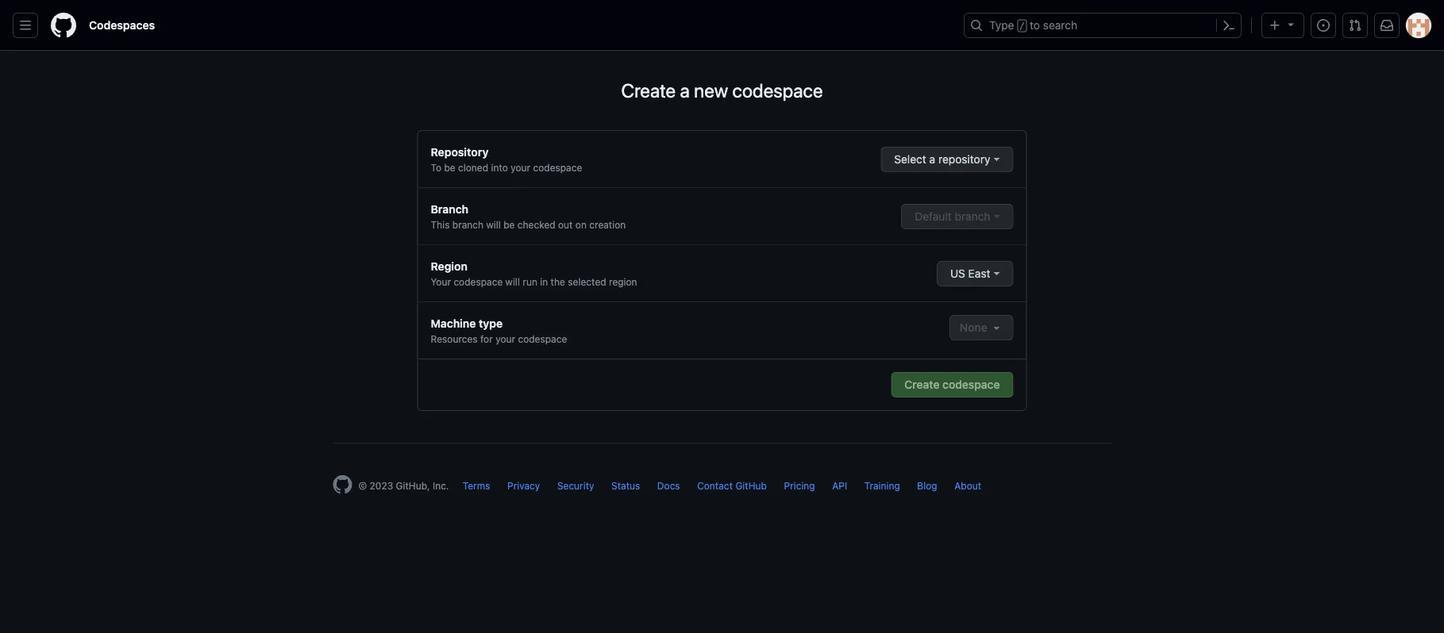 Task type: vqa. For each thing, say whether or not it's contained in the screenshot.
the Billing related to Billing Summary
no



Task type: describe. For each thing, give the bounding box(es) containing it.
contact github
[[697, 480, 767, 492]]

security
[[557, 480, 594, 492]]

be inside repository to be cloned into your codespace
[[444, 162, 456, 173]]

us east button
[[937, 261, 1014, 287]]

codespaces
[[89, 19, 155, 32]]

machine
[[431, 317, 476, 330]]

a for create
[[680, 79, 690, 102]]

create for create codespace
[[905, 378, 940, 392]]

to
[[431, 162, 442, 173]]

region
[[431, 260, 468, 273]]

api
[[832, 480, 847, 492]]

terms link
[[463, 480, 490, 492]]

repository to be cloned into your codespace
[[431, 145, 582, 173]]

notifications image
[[1381, 19, 1394, 32]]

contact github link
[[697, 480, 767, 492]]

resources
[[431, 334, 478, 345]]

your
[[431, 276, 451, 287]]

a for select
[[930, 153, 936, 166]]

github
[[736, 480, 767, 492]]

this
[[431, 219, 450, 230]]

contact
[[697, 480, 733, 492]]

about
[[955, 480, 982, 492]]

pricing
[[784, 480, 815, 492]]

pricing link
[[784, 480, 815, 492]]

docs
[[657, 480, 680, 492]]

new
[[694, 79, 728, 102]]

type
[[990, 19, 1015, 32]]

region
[[609, 276, 637, 287]]

©
[[359, 480, 367, 492]]

creation
[[589, 219, 626, 230]]

2023
[[370, 480, 393, 492]]

training link
[[865, 480, 900, 492]]

us
[[951, 267, 966, 280]]

status
[[612, 480, 640, 492]]

inc.
[[433, 480, 449, 492]]

select a repository
[[894, 153, 991, 166]]

issue opened image
[[1317, 19, 1330, 32]]

api link
[[832, 480, 847, 492]]

github,
[[396, 480, 430, 492]]

will for branch
[[486, 219, 501, 230]]

/
[[1019, 21, 1025, 32]]

in
[[540, 276, 548, 287]]

repository
[[431, 145, 489, 158]]

default branch button
[[902, 204, 1014, 230]]

triangle down image
[[1285, 18, 1298, 31]]

command palette image
[[1223, 19, 1236, 32]]

out
[[558, 219, 573, 230]]



Task type: locate. For each thing, give the bounding box(es) containing it.
branch
[[431, 203, 469, 216]]

training
[[865, 480, 900, 492]]

1 vertical spatial your
[[496, 334, 515, 345]]

codespaces link
[[83, 13, 161, 38]]

triangle down image
[[991, 322, 1003, 334]]

1 vertical spatial create
[[905, 378, 940, 392]]

a right select
[[930, 153, 936, 166]]

your inside machine type resources for your codespace
[[496, 334, 515, 345]]

be inside branch this branch will be checked out on creation
[[504, 219, 515, 230]]

a inside popup button
[[930, 153, 936, 166]]

codespace inside region your codespace will run in the selected region
[[454, 276, 503, 287]]

codespace inside repository to be cloned into your codespace
[[533, 162, 582, 173]]

blog link
[[918, 480, 938, 492]]

0 horizontal spatial branch
[[452, 219, 484, 230]]

0 vertical spatial your
[[511, 162, 531, 173]]

a
[[680, 79, 690, 102], [930, 153, 936, 166]]

1 horizontal spatial create
[[905, 378, 940, 392]]

branch down branch
[[452, 219, 484, 230]]

us east
[[951, 267, 991, 280]]

default
[[915, 210, 952, 223]]

branch right "default"
[[955, 210, 991, 223]]

privacy link
[[508, 480, 540, 492]]

your inside repository to be cloned into your codespace
[[511, 162, 531, 173]]

branch this branch will be checked out on creation
[[431, 203, 626, 230]]

codespace
[[733, 79, 823, 102], [533, 162, 582, 173], [454, 276, 503, 287], [518, 334, 567, 345], [943, 378, 1000, 392]]

blog
[[918, 480, 938, 492]]

homepage image
[[333, 476, 352, 495]]

1 vertical spatial a
[[930, 153, 936, 166]]

0 vertical spatial create
[[621, 79, 676, 102]]

none
[[960, 321, 991, 334]]

codespace up branch this branch will be checked out on creation
[[533, 162, 582, 173]]

will left 'checked'
[[486, 219, 501, 230]]

be right to
[[444, 162, 456, 173]]

git pull request image
[[1349, 19, 1362, 32]]

default branch
[[915, 210, 991, 223]]

run
[[523, 276, 538, 287]]

into
[[491, 162, 508, 173]]

create inside button
[[905, 378, 940, 392]]

create codespace button
[[891, 372, 1014, 398]]

east
[[969, 267, 991, 280]]

1 horizontal spatial a
[[930, 153, 936, 166]]

0 horizontal spatial create
[[621, 79, 676, 102]]

checked
[[518, 219, 556, 230]]

codespace right for
[[518, 334, 567, 345]]

for
[[480, 334, 493, 345]]

codespace inside create codespace button
[[943, 378, 1000, 392]]

to
[[1030, 19, 1040, 32]]

0 vertical spatial a
[[680, 79, 690, 102]]

0 horizontal spatial will
[[486, 219, 501, 230]]

plus image
[[1269, 19, 1282, 32]]

the
[[551, 276, 565, 287]]

create a new codespace
[[621, 79, 823, 102]]

homepage image
[[51, 13, 76, 38]]

selected
[[568, 276, 606, 287]]

create for create a new codespace
[[621, 79, 676, 102]]

select a repository button
[[881, 147, 1014, 172]]

will inside branch this branch will be checked out on creation
[[486, 219, 501, 230]]

0 horizontal spatial a
[[680, 79, 690, 102]]

about link
[[955, 480, 982, 492]]

docs link
[[657, 480, 680, 492]]

region your codespace will run in the selected region
[[431, 260, 637, 287]]

be
[[444, 162, 456, 173], [504, 219, 515, 230]]

cloned
[[458, 162, 488, 173]]

none button
[[950, 315, 1014, 341]]

a left new
[[680, 79, 690, 102]]

type / to search
[[990, 19, 1078, 32]]

© 2023 github, inc.
[[359, 480, 449, 492]]

will inside region your codespace will run in the selected region
[[506, 276, 520, 287]]

codespace inside machine type resources for your codespace
[[518, 334, 567, 345]]

will left run
[[506, 276, 520, 287]]

your right into
[[511, 162, 531, 173]]

your right for
[[496, 334, 515, 345]]

0 vertical spatial be
[[444, 162, 456, 173]]

privacy
[[508, 480, 540, 492]]

repository
[[939, 153, 991, 166]]

branch inside branch this branch will be checked out on creation
[[452, 219, 484, 230]]

branch inside default branch button
[[955, 210, 991, 223]]

codespace down region
[[454, 276, 503, 287]]

on
[[576, 219, 587, 230]]

create codespace
[[905, 378, 1000, 392]]

1 horizontal spatial will
[[506, 276, 520, 287]]

your
[[511, 162, 531, 173], [496, 334, 515, 345]]

machine type resources for your codespace
[[431, 317, 567, 345]]

type
[[479, 317, 503, 330]]

1 vertical spatial will
[[506, 276, 520, 287]]

be left 'checked'
[[504, 219, 515, 230]]

branch
[[955, 210, 991, 223], [452, 219, 484, 230]]

0 vertical spatial will
[[486, 219, 501, 230]]

codespace down none
[[943, 378, 1000, 392]]

will
[[486, 219, 501, 230], [506, 276, 520, 287]]

terms
[[463, 480, 490, 492]]

will for region
[[506, 276, 520, 287]]

security link
[[557, 480, 594, 492]]

select
[[894, 153, 927, 166]]

1 vertical spatial be
[[504, 219, 515, 230]]

codespace right new
[[733, 79, 823, 102]]

0 horizontal spatial be
[[444, 162, 456, 173]]

1 horizontal spatial be
[[504, 219, 515, 230]]

1 horizontal spatial branch
[[955, 210, 991, 223]]

status link
[[612, 480, 640, 492]]

search
[[1043, 19, 1078, 32]]

create
[[621, 79, 676, 102], [905, 378, 940, 392]]



